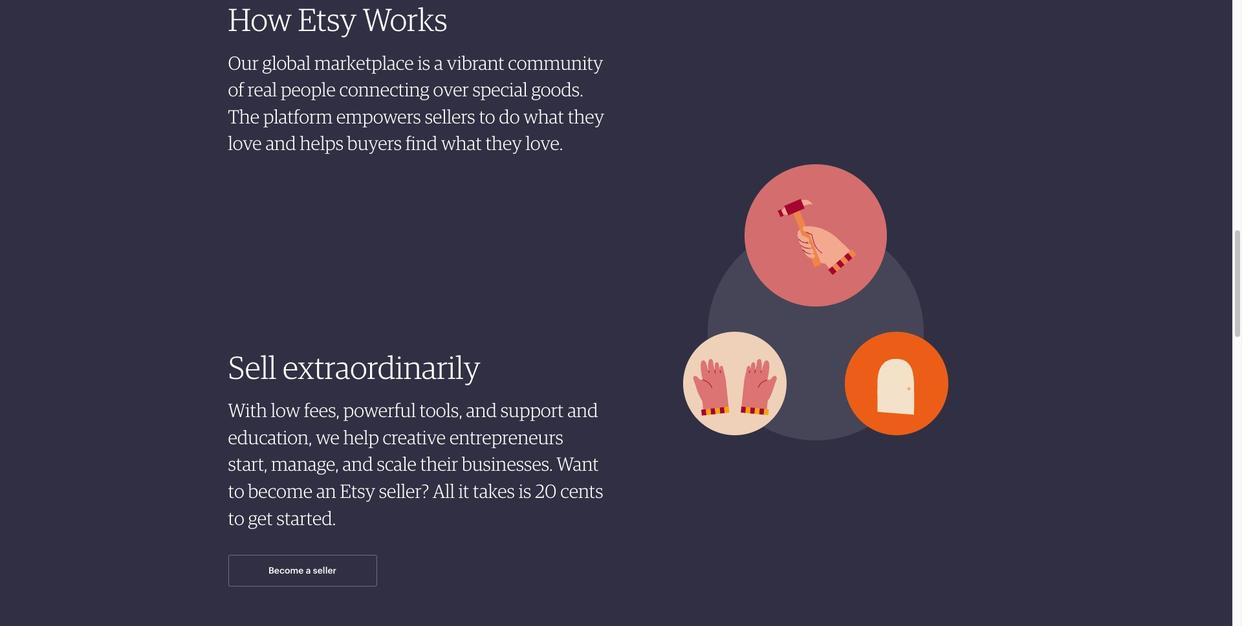 Task type: describe. For each thing, give the bounding box(es) containing it.
become
[[268, 565, 304, 576]]

how
[[228, 0, 292, 38]]

goods.
[[531, 78, 583, 101]]

is inside with low fees, powerful tools, and support and education, we help creative entrepreneurs start, manage, and scale their businesses. want to become an etsy seller? all it takes is 20 cents to get started.
[[519, 479, 531, 503]]

works
[[363, 0, 447, 38]]

with low fees, powerful tools, and support and education, we help creative entrepreneurs start, manage, and scale their businesses. want to become an etsy seller? all it takes is 20 cents to get started.
[[228, 399, 603, 530]]

businesses.
[[462, 452, 553, 476]]

and up entrepreneurs
[[466, 399, 497, 422]]

sellers
[[425, 105, 475, 128]]

marketplace
[[314, 51, 414, 74]]

and down help
[[343, 452, 373, 476]]

special
[[473, 78, 528, 101]]

scale
[[377, 452, 417, 476]]

seller?
[[379, 479, 429, 503]]

of
[[228, 78, 244, 101]]

powerful
[[343, 399, 416, 422]]

global
[[262, 51, 311, 74]]

become a seller link
[[228, 555, 377, 587]]

the
[[228, 105, 260, 128]]

manage,
[[271, 452, 339, 476]]

vibrant
[[447, 51, 504, 74]]

start,
[[228, 452, 268, 476]]

platform
[[263, 105, 333, 128]]

to inside our global marketplace is a vibrant community of real people connecting over special goods. the platform empowers sellers to do what they love and helps buyers find what they love.
[[479, 105, 495, 128]]

love.
[[526, 132, 563, 155]]

extraordinarily
[[283, 348, 480, 386]]

do
[[499, 105, 520, 128]]

it
[[458, 479, 469, 503]]

1 vertical spatial what
[[441, 132, 482, 155]]

connecting
[[339, 78, 429, 101]]

support
[[501, 399, 564, 422]]

and inside our global marketplace is a vibrant community of real people connecting over special goods. the platform empowers sellers to do what they love and helps buyers find what they love.
[[266, 132, 296, 155]]

find
[[405, 132, 438, 155]]

help
[[343, 426, 379, 449]]

entrepreneurs
[[450, 426, 563, 449]]

over
[[433, 78, 469, 101]]

become a seller
[[268, 565, 337, 576]]

love
[[228, 132, 262, 155]]

with
[[228, 399, 267, 422]]

a inside our global marketplace is a vibrant community of real people connecting over special goods. the platform empowers sellers to do what they love and helps buyers find what they love.
[[434, 51, 443, 74]]

all
[[433, 479, 455, 503]]

etsy inside with low fees, powerful tools, and support and education, we help creative entrepreneurs start, manage, and scale their businesses. want to become an etsy seller? all it takes is 20 cents to get started.
[[340, 479, 375, 503]]

helps
[[300, 132, 344, 155]]

become
[[248, 479, 313, 503]]



Task type: locate. For each thing, give the bounding box(es) containing it.
their
[[420, 452, 458, 476]]

to
[[479, 105, 495, 128], [228, 479, 244, 503], [228, 506, 244, 530]]

they down goods. at top left
[[568, 105, 604, 128]]

empowers
[[336, 105, 421, 128]]

0 vertical spatial what
[[524, 105, 564, 128]]

0 horizontal spatial what
[[441, 132, 482, 155]]

etsy up the "marketplace"
[[298, 0, 357, 38]]

1 horizontal spatial is
[[519, 479, 531, 503]]

a up over
[[434, 51, 443, 74]]

and
[[266, 132, 296, 155], [466, 399, 497, 422], [567, 399, 598, 422], [343, 452, 373, 476]]

education,
[[228, 426, 312, 449]]

community
[[508, 51, 603, 74]]

0 horizontal spatial they
[[486, 132, 522, 155]]

1 vertical spatial etsy
[[340, 479, 375, 503]]

a
[[434, 51, 443, 74], [306, 565, 311, 576]]

sell
[[228, 348, 277, 386]]

1 horizontal spatial what
[[524, 105, 564, 128]]

what down sellers
[[441, 132, 482, 155]]

fees,
[[304, 399, 340, 422]]

people
[[281, 78, 336, 101]]

get
[[248, 506, 273, 530]]

what up love.
[[524, 105, 564, 128]]

20
[[535, 479, 557, 503]]

1 vertical spatial a
[[306, 565, 311, 576]]

to down "start," on the bottom left of the page
[[228, 479, 244, 503]]

they down do
[[486, 132, 522, 155]]

takes
[[473, 479, 515, 503]]

1 vertical spatial they
[[486, 132, 522, 155]]

a left seller
[[306, 565, 311, 576]]

they
[[568, 105, 604, 128], [486, 132, 522, 155]]

etsy
[[298, 0, 357, 38], [340, 479, 375, 503]]

started.
[[277, 506, 336, 530]]

to left do
[[479, 105, 495, 128]]

1 horizontal spatial they
[[568, 105, 604, 128]]

1 horizontal spatial a
[[434, 51, 443, 74]]

seller
[[313, 565, 337, 576]]

and right support
[[567, 399, 598, 422]]

is left 20
[[519, 479, 531, 503]]

low
[[271, 399, 300, 422]]

want
[[557, 452, 599, 476]]

0 vertical spatial etsy
[[298, 0, 357, 38]]

0 vertical spatial a
[[434, 51, 443, 74]]

0 horizontal spatial is
[[418, 51, 430, 74]]

we
[[316, 426, 340, 449]]

is down works
[[418, 51, 430, 74]]

1 vertical spatial is
[[519, 479, 531, 503]]

creative
[[383, 426, 446, 449]]

an
[[316, 479, 336, 503]]

is
[[418, 51, 430, 74], [519, 479, 531, 503]]

to left get
[[228, 506, 244, 530]]

how etsy works
[[228, 0, 447, 38]]

is inside our global marketplace is a vibrant community of real people connecting over special goods. the platform empowers sellers to do what they love and helps buyers find what they love.
[[418, 51, 430, 74]]

what
[[524, 105, 564, 128], [441, 132, 482, 155]]

and down platform at left top
[[266, 132, 296, 155]]

sell extraordinarily
[[228, 348, 480, 386]]

0 vertical spatial they
[[568, 105, 604, 128]]

our global marketplace is a vibrant community of real people connecting over special goods. the platform empowers sellers to do what they love and helps buyers find what they love.
[[228, 51, 604, 155]]

0 vertical spatial is
[[418, 51, 430, 74]]

0 horizontal spatial a
[[306, 565, 311, 576]]

0 vertical spatial to
[[479, 105, 495, 128]]

cents
[[560, 479, 603, 503]]

a inside the become a seller link
[[306, 565, 311, 576]]

tools,
[[420, 399, 462, 422]]

buyers
[[347, 132, 402, 155]]

etsy right an
[[340, 479, 375, 503]]

real
[[248, 78, 277, 101]]

2 vertical spatial to
[[228, 506, 244, 530]]

our
[[228, 51, 259, 74]]

1 vertical spatial to
[[228, 479, 244, 503]]



Task type: vqa. For each thing, say whether or not it's contained in the screenshot.
MY
no



